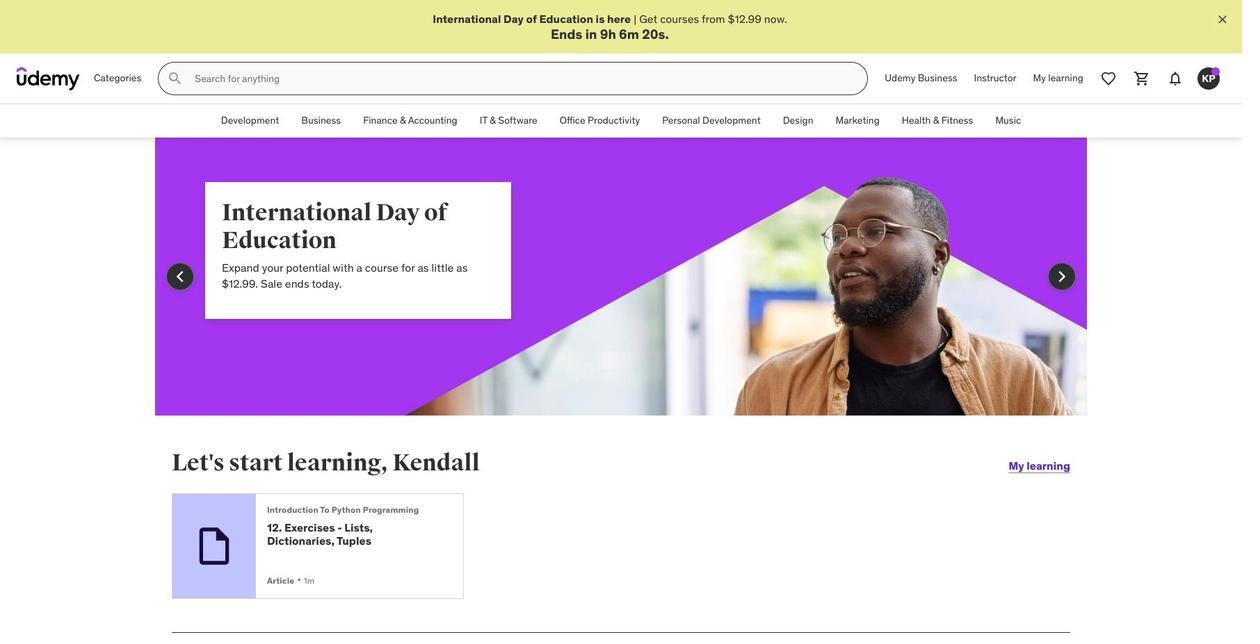 Task type: locate. For each thing, give the bounding box(es) containing it.
next image
[[1051, 266, 1074, 288]]

notifications image
[[1168, 70, 1184, 87]]

Search for anything text field
[[192, 67, 851, 91]]

wishlist image
[[1101, 70, 1117, 87]]

you have alerts image
[[1212, 68, 1220, 76]]

carousel element
[[155, 138, 1087, 450]]

shopping cart with 0 items image
[[1134, 70, 1151, 87]]

close image
[[1216, 13, 1230, 26]]

submit search image
[[167, 70, 184, 87]]



Task type: vqa. For each thing, say whether or not it's contained in the screenshot.
multi-factor authentication
no



Task type: describe. For each thing, give the bounding box(es) containing it.
previous image
[[169, 266, 191, 288]]

udemy image
[[17, 67, 80, 91]]



